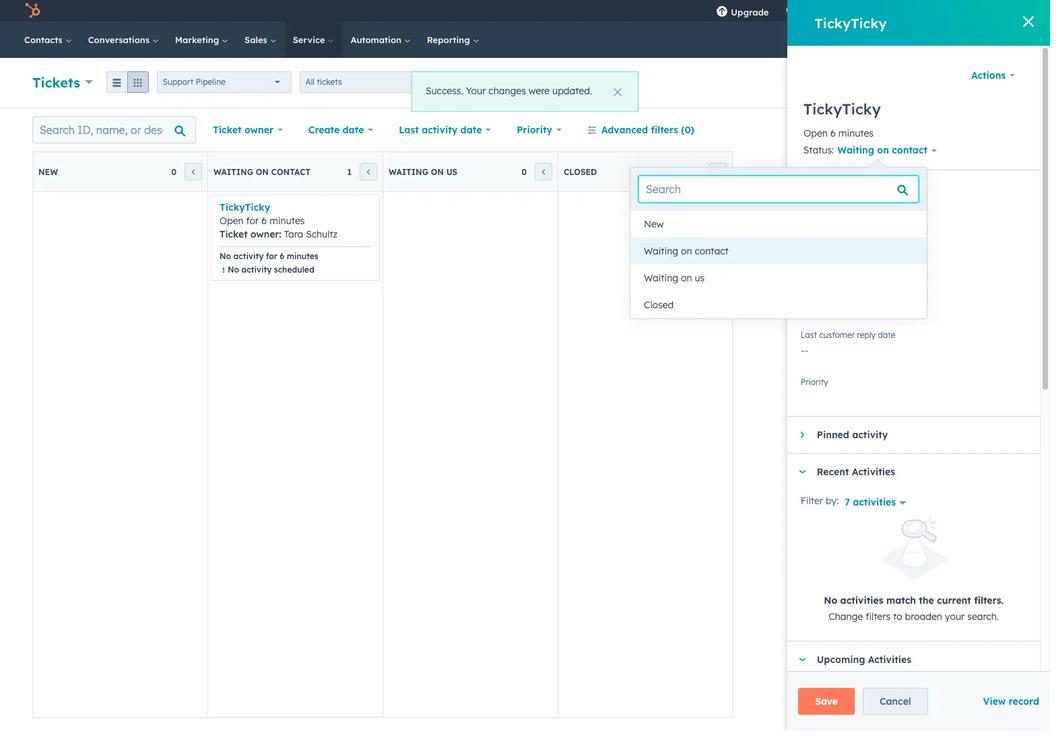 Task type: vqa. For each thing, say whether or not it's contained in the screenshot.
Closed
yes



Task type: describe. For each thing, give the bounding box(es) containing it.
cancel button
[[863, 688, 928, 715]]

all tickets button
[[299, 71, 434, 93]]

create for create date
[[308, 124, 340, 136]]

marketing link
[[167, 22, 236, 58]]

ticket inside dropdown button
[[868, 183, 895, 195]]

0 horizontal spatial closed
[[564, 167, 597, 177]]

success. your changes were updated.
[[426, 85, 592, 97]]

Search search field
[[639, 176, 919, 203]]

0 vertical spatial us
[[446, 167, 457, 177]]

alert containing no activities match the current filters.
[[801, 518, 1026, 625]]

apoptosis studios 2
[[932, 5, 1014, 16]]

record
[[1009, 696, 1039, 708]]

service link
[[285, 22, 342, 58]]

7 activities
[[845, 496, 896, 508]]

view
[[983, 696, 1006, 708]]

group inside tickets banner
[[106, 71, 149, 93]]

owner inside popup button
[[244, 124, 274, 136]]

select an option button
[[801, 375, 1026, 398]]

last activity date button
[[390, 117, 500, 143]]

(0)
[[681, 124, 694, 136]]

view record link
[[983, 696, 1039, 708]]

match
[[886, 594, 916, 607]]

to
[[893, 611, 902, 623]]

2 vertical spatial owner
[[826, 256, 849, 266]]

notifications button
[[886, 0, 909, 22]]

contacts
[[24, 34, 65, 45]]

1 vertical spatial tickyticky
[[804, 100, 881, 119]]

pipeline
[[196, 77, 226, 87]]

waiting inside popup button
[[838, 144, 875, 156]]

view record
[[983, 696, 1039, 708]]

0 horizontal spatial new
[[38, 167, 58, 177]]

broaden
[[905, 611, 942, 623]]

automation link
[[342, 22, 419, 58]]

upgrade
[[731, 7, 769, 18]]

advanced filters (0) button
[[578, 117, 703, 143]]

open 6 minutes
[[804, 127, 874, 139]]

0 vertical spatial tickyticky
[[814, 14, 887, 31]]

settings link
[[858, 0, 886, 22]]

advanced filters (0)
[[601, 124, 694, 136]]

help button
[[835, 0, 858, 22]]

no for no activities match the current filters. change filters to broaden your search.
[[824, 594, 837, 607]]

save button
[[798, 688, 855, 715]]

actions
[[971, 69, 1006, 81]]

us inside button
[[695, 272, 705, 284]]

waiting on us inside button
[[644, 272, 705, 284]]

an
[[830, 383, 842, 395]]

board
[[825, 124, 853, 136]]

filters inside button
[[651, 124, 678, 136]]

conversations
[[88, 34, 152, 45]]

1 horizontal spatial ticket owner
[[801, 256, 849, 266]]

ticket owner inside popup button
[[213, 124, 274, 136]]

save
[[815, 696, 838, 708]]

1 vertical spatial waiting on contact
[[214, 167, 311, 177]]

ticket inside button
[[985, 77, 1006, 88]]

customer
[[820, 330, 855, 340]]

6 for no activity for 6 minutes
[[280, 251, 284, 261]]

7 activities button
[[844, 492, 914, 511]]

close image
[[614, 88, 622, 96]]

2 horizontal spatial date
[[878, 330, 896, 340]]

tickyticky inside tickyticky open for 6 minutes ticket owner : tara schultz
[[220, 201, 270, 214]]

current
[[937, 594, 971, 607]]

help image
[[840, 6, 852, 18]]

reporting
[[427, 34, 472, 45]]

actions
[[856, 124, 890, 136]]

tickyticky link
[[220, 201, 270, 214]]

2
[[1009, 5, 1014, 16]]

0 for new
[[171, 167, 176, 177]]

changes
[[489, 85, 526, 97]]

menu containing apoptosis studios 2
[[708, 0, 1034, 26]]

select an option
[[801, 383, 873, 395]]

cancel
[[880, 696, 911, 708]]

create date button
[[300, 117, 382, 143]]

updated.
[[552, 85, 592, 97]]

close image
[[1023, 16, 1034, 27]]

caret image for recent
[[798, 471, 806, 474]]

7
[[845, 496, 850, 508]]

:
[[279, 228, 281, 240]]

hubspot link
[[16, 3, 51, 19]]

0 vertical spatial open
[[804, 127, 828, 139]]

filters.
[[974, 594, 1004, 607]]

scheduled
[[274, 265, 314, 275]]

closed inside 'button'
[[644, 299, 674, 311]]

advanced
[[601, 124, 648, 136]]

reply
[[857, 330, 876, 340]]

create ticket
[[958, 77, 1006, 88]]

for for open
[[246, 215, 259, 227]]

0 vertical spatial minutes
[[838, 127, 874, 139]]

activity for scheduled
[[242, 265, 272, 275]]

closed button
[[630, 292, 927, 319]]

support pipeline
[[163, 77, 226, 87]]

create ticket button
[[946, 72, 1018, 94]]

Search HubSpot search field
[[861, 28, 1026, 51]]

marketplaces image
[[815, 6, 827, 18]]

conversations link
[[80, 22, 167, 58]]

automation
[[351, 34, 404, 45]]

activities for recent activities
[[852, 466, 896, 478]]

1
[[347, 167, 352, 177]]

upcoming activities button
[[788, 642, 1026, 678]]

filter by:
[[801, 495, 839, 507]]

ticket owner button
[[204, 117, 292, 143]]

search.
[[967, 611, 999, 623]]

were
[[529, 85, 550, 97]]

about this ticket button
[[788, 171, 1026, 207]]

change
[[829, 611, 863, 623]]

Ticket description text field
[[801, 222, 1026, 249]]

recent activities
[[817, 466, 896, 478]]

calling icon image
[[786, 7, 798, 19]]

your
[[945, 611, 965, 623]]

hubspot image
[[24, 3, 40, 19]]

waiting on contact inside button
[[644, 245, 729, 257]]

filters inside no activities match the current filters. change filters to broaden your search.
[[866, 611, 890, 623]]

activity for for
[[233, 251, 264, 261]]

no for no activity for 6 minutes
[[220, 251, 231, 261]]

tara
[[284, 228, 303, 240]]



Task type: locate. For each thing, give the bounding box(es) containing it.
0 vertical spatial ticket owner
[[213, 124, 274, 136]]

0 horizontal spatial priority
[[517, 124, 552, 136]]

for inside tickyticky open for 6 minutes ticket owner : tara schultz
[[246, 215, 259, 227]]

upcoming activities
[[817, 654, 912, 666]]

status:
[[804, 144, 834, 156]]

for for activity
[[266, 251, 277, 261]]

0 horizontal spatial open
[[220, 215, 244, 227]]

1 vertical spatial contact
[[271, 167, 311, 177]]

0 horizontal spatial waiting on us
[[389, 167, 457, 177]]

open down "tickyticky" link
[[220, 215, 244, 227]]

1 vertical spatial no
[[228, 265, 239, 275]]

settings image
[[866, 6, 878, 18]]

2 horizontal spatial 0
[[696, 167, 701, 177]]

create inside popup button
[[308, 124, 340, 136]]

ticket inside tickyticky open for 6 minutes ticket owner : tara schultz
[[220, 228, 248, 240]]

2 horizontal spatial 6
[[830, 127, 836, 139]]

1 vertical spatial ticket owner
[[801, 256, 849, 266]]

your
[[466, 85, 486, 97]]

0 vertical spatial new
[[38, 167, 58, 177]]

1 horizontal spatial create
[[958, 77, 983, 88]]

caret image for upcoming
[[798, 658, 806, 661]]

filters left to
[[866, 611, 890, 623]]

ticket down ticket description
[[801, 256, 823, 266]]

tara schultz image
[[917, 5, 929, 17]]

1 horizontal spatial filters
[[866, 611, 890, 623]]

0
[[171, 167, 176, 177], [521, 167, 527, 177], [696, 167, 701, 177]]

caret image inside upcoming activities dropdown button
[[798, 658, 806, 661]]

priority button
[[508, 117, 570, 143]]

activity inside popup button
[[422, 124, 458, 136]]

this
[[848, 183, 865, 195]]

activity up no activity scheduled at the top left of the page
[[233, 251, 264, 261]]

waiting on contact button
[[834, 142, 946, 159]]

create down all tickets
[[308, 124, 340, 136]]

0 vertical spatial waiting on us
[[389, 167, 457, 177]]

activities inside no activities match the current filters. change filters to broaden your search.
[[840, 594, 883, 607]]

2 vertical spatial 6
[[280, 251, 284, 261]]

2 vertical spatial no
[[824, 594, 837, 607]]

activity for date
[[422, 124, 458, 136]]

tickets banner
[[32, 68, 1018, 94]]

support pipeline button
[[157, 71, 291, 93]]

activities
[[853, 496, 896, 508], [840, 594, 883, 607]]

no for no activity scheduled
[[228, 265, 239, 275]]

Search ID, name, or description search field
[[32, 117, 196, 143]]

last for last customer reply date
[[801, 330, 817, 340]]

priority inside popup button
[[517, 124, 552, 136]]

tickets
[[317, 77, 342, 87]]

1 horizontal spatial waiting on us
[[644, 272, 705, 284]]

filters left (0)
[[651, 124, 678, 136]]

no
[[220, 251, 231, 261], [228, 265, 239, 275], [824, 594, 837, 607]]

0 horizontal spatial 6
[[261, 215, 267, 227]]

Last customer reply date text field
[[801, 338, 1026, 360]]

1 vertical spatial closed
[[644, 299, 674, 311]]

0 horizontal spatial date
[[343, 124, 364, 136]]

1 horizontal spatial open
[[804, 127, 828, 139]]

us
[[446, 167, 457, 177], [695, 272, 705, 284]]

date inside last activity date popup button
[[460, 124, 482, 136]]

1 vertical spatial activities
[[840, 594, 883, 607]]

2 vertical spatial minutes
[[287, 251, 318, 261]]

caret image
[[801, 431, 804, 439]]

by:
[[826, 495, 839, 507]]

1 vertical spatial filters
[[866, 611, 890, 623]]

0 horizontal spatial ticket
[[868, 183, 895, 195]]

new inside button
[[644, 218, 664, 230]]

2 0 from the left
[[521, 167, 527, 177]]

owner up no activity for 6 minutes
[[250, 228, 279, 240]]

list box containing new
[[630, 211, 927, 319]]

create
[[958, 77, 983, 88], [308, 124, 340, 136]]

date
[[343, 124, 364, 136], [460, 124, 482, 136], [878, 330, 896, 340]]

studios
[[976, 5, 1006, 16]]

0 for closed
[[696, 167, 701, 177]]

activities inside popup button
[[853, 496, 896, 508]]

0 vertical spatial waiting on contact
[[838, 144, 928, 156]]

contact inside button
[[695, 245, 729, 257]]

open inside tickyticky open for 6 minutes ticket owner : tara schultz
[[220, 215, 244, 227]]

caret image
[[798, 471, 806, 474], [798, 658, 806, 661]]

1 vertical spatial ticket
[[868, 183, 895, 195]]

upgrade image
[[716, 6, 728, 18]]

6 down "tickyticky" link
[[261, 215, 267, 227]]

0 vertical spatial closed
[[564, 167, 597, 177]]

list box
[[630, 211, 927, 319]]

on
[[878, 144, 889, 156], [256, 167, 269, 177], [431, 167, 444, 177], [681, 245, 692, 257], [681, 272, 692, 284]]

apoptosis studios 2 button
[[909, 0, 1034, 22]]

open up status:
[[804, 127, 828, 139]]

1 vertical spatial new
[[644, 218, 664, 230]]

sales
[[245, 34, 270, 45]]

contact
[[892, 144, 928, 156], [271, 167, 311, 177], [695, 245, 729, 257]]

0 horizontal spatial waiting on contact
[[214, 167, 311, 177]]

1 vertical spatial minutes
[[270, 215, 305, 227]]

2 horizontal spatial waiting on contact
[[838, 144, 928, 156]]

owner
[[244, 124, 274, 136], [250, 228, 279, 240], [826, 256, 849, 266]]

create for create ticket
[[958, 77, 983, 88]]

1 horizontal spatial 0
[[521, 167, 527, 177]]

0 vertical spatial priority
[[517, 124, 552, 136]]

6 inside tickyticky open for 6 minutes ticket owner : tara schultz
[[261, 215, 267, 227]]

owner down support pipeline popup button at left
[[244, 124, 274, 136]]

owner inside tickyticky open for 6 minutes ticket owner : tara schultz
[[250, 228, 279, 240]]

0 vertical spatial last
[[399, 124, 419, 136]]

0 vertical spatial 6
[[830, 127, 836, 139]]

about
[[817, 183, 845, 195]]

2 horizontal spatial contact
[[892, 144, 928, 156]]

reporting link
[[419, 22, 487, 58]]

option
[[844, 383, 873, 395]]

2 vertical spatial tickyticky
[[220, 201, 270, 214]]

1 vertical spatial 6
[[261, 215, 267, 227]]

0 vertical spatial caret image
[[798, 471, 806, 474]]

1 vertical spatial caret image
[[798, 658, 806, 661]]

7 activities button
[[844, 496, 912, 508]]

closed
[[564, 167, 597, 177], [644, 299, 674, 311]]

ticket left description
[[801, 214, 823, 224]]

1 0 from the left
[[171, 167, 176, 177]]

marketplaces button
[[807, 0, 835, 22]]

2 caret image from the top
[[798, 658, 806, 661]]

0 horizontal spatial filters
[[651, 124, 678, 136]]

new
[[38, 167, 58, 177], [644, 218, 664, 230]]

about this ticket
[[817, 183, 895, 195]]

success. your changes were updated. alert
[[411, 71, 639, 112]]

on inside popup button
[[878, 144, 889, 156]]

activities for upcoming activities
[[868, 654, 912, 666]]

0 vertical spatial ticket
[[985, 77, 1006, 88]]

1 vertical spatial open
[[220, 215, 244, 227]]

for up no activity scheduled at the top left of the page
[[266, 251, 277, 261]]

create down search hubspot search field
[[958, 77, 983, 88]]

service
[[293, 34, 328, 45]]

2 vertical spatial contact
[[695, 245, 729, 257]]

recent activities button
[[788, 454, 1026, 491]]

0 horizontal spatial 0
[[171, 167, 176, 177]]

support
[[163, 77, 193, 87]]

0 horizontal spatial us
[[446, 167, 457, 177]]

no activities match the current filters. change filters to broaden your search.
[[824, 594, 1004, 623]]

last left customer
[[801, 330, 817, 340]]

owner down ticket description
[[826, 256, 849, 266]]

new button
[[630, 211, 927, 238]]

activity inside dropdown button
[[852, 429, 888, 441]]

ticket owner down support pipeline popup button at left
[[213, 124, 274, 136]]

for down "tickyticky" link
[[246, 215, 259, 227]]

6 up no activity scheduled at the top left of the page
[[280, 251, 284, 261]]

priority left an
[[801, 377, 829, 388]]

activities up 'cancel' button
[[868, 654, 912, 666]]

activity right the "pinned"
[[852, 429, 888, 441]]

minutes inside tickyticky open for 6 minutes ticket owner : tara schultz
[[270, 215, 305, 227]]

waiting on contact button
[[630, 238, 927, 265]]

search button
[[1012, 28, 1038, 51]]

0 vertical spatial activities
[[853, 496, 896, 508]]

sales link
[[236, 22, 285, 58]]

waiting on contact
[[838, 144, 928, 156], [214, 167, 311, 177], [644, 245, 729, 257]]

schultz
[[306, 228, 337, 240]]

1 horizontal spatial us
[[695, 272, 705, 284]]

activities up 7 activities popup button
[[852, 466, 896, 478]]

no activity scheduled
[[228, 265, 314, 275]]

0 vertical spatial for
[[246, 215, 259, 227]]

caret image inside recent activities dropdown button
[[798, 471, 806, 474]]

no inside no activities match the current filters. change filters to broaden your search.
[[824, 594, 837, 607]]

1 vertical spatial last
[[801, 330, 817, 340]]

1 horizontal spatial ticket
[[985, 77, 1006, 88]]

1 horizontal spatial for
[[266, 251, 277, 261]]

1 vertical spatial waiting on us
[[644, 272, 705, 284]]

board actions
[[825, 124, 890, 136]]

ticket down "tickyticky" link
[[220, 228, 248, 240]]

0 vertical spatial create
[[958, 77, 983, 88]]

0 vertical spatial no
[[220, 251, 231, 261]]

last inside popup button
[[399, 124, 419, 136]]

waiting
[[838, 144, 875, 156], [214, 167, 253, 177], [389, 167, 428, 177], [644, 245, 678, 257], [644, 272, 678, 284]]

date up 1
[[343, 124, 364, 136]]

board actions button
[[808, 117, 915, 143]]

ticket inside popup button
[[213, 124, 242, 136]]

ticket owner down ticket description
[[801, 256, 849, 266]]

activities for 7
[[853, 496, 896, 508]]

ticket owner
[[213, 124, 274, 136], [801, 256, 849, 266]]

no up no activity scheduled at the top left of the page
[[220, 251, 231, 261]]

1 horizontal spatial contact
[[695, 245, 729, 257]]

caret image left upcoming
[[798, 658, 806, 661]]

caret image up 'filter'
[[798, 471, 806, 474]]

date inside create date popup button
[[343, 124, 364, 136]]

last down all tickets "popup button"
[[399, 124, 419, 136]]

all
[[305, 77, 315, 87]]

activities for no
[[840, 594, 883, 607]]

6 for tickyticky open for 6 minutes ticket owner : tara schultz
[[261, 215, 267, 227]]

ticket down support pipeline popup button at left
[[213, 124, 242, 136]]

pinned activity
[[817, 429, 888, 441]]

1 horizontal spatial priority
[[801, 377, 829, 388]]

select
[[801, 383, 828, 395]]

for
[[246, 215, 259, 227], [266, 251, 277, 261]]

1 horizontal spatial 6
[[280, 251, 284, 261]]

1 vertical spatial activities
[[868, 654, 912, 666]]

0 vertical spatial contact
[[892, 144, 928, 156]]

0 horizontal spatial for
[[246, 215, 259, 227]]

1 horizontal spatial closed
[[644, 299, 674, 311]]

calling icon button
[[780, 1, 803, 21]]

date down your
[[460, 124, 482, 136]]

activities up change
[[840, 594, 883, 607]]

ticket description
[[801, 214, 868, 224]]

contact inside popup button
[[892, 144, 928, 156]]

create inside button
[[958, 77, 983, 88]]

the
[[919, 594, 934, 607]]

1 vertical spatial priority
[[801, 377, 829, 388]]

0 horizontal spatial ticket owner
[[213, 124, 274, 136]]

1 vertical spatial owner
[[250, 228, 279, 240]]

1 horizontal spatial last
[[801, 330, 817, 340]]

marketing
[[175, 34, 222, 45]]

waiting on us
[[389, 167, 457, 177], [644, 272, 705, 284]]

minutes for tickyticky open for 6 minutes ticket owner : tara schultz
[[270, 215, 305, 227]]

minutes for no activity for 6 minutes
[[287, 251, 318, 261]]

all tickets
[[305, 77, 342, 87]]

group
[[106, 71, 149, 93]]

activity down no activity for 6 minutes
[[242, 265, 272, 275]]

notifications image
[[891, 6, 904, 18]]

ticket
[[213, 124, 242, 136], [801, 214, 823, 224], [220, 228, 248, 240], [801, 256, 823, 266]]

0 vertical spatial filters
[[651, 124, 678, 136]]

create date
[[308, 124, 364, 136]]

last for last activity date
[[399, 124, 419, 136]]

1 horizontal spatial waiting on contact
[[644, 245, 729, 257]]

waiting on us button
[[630, 265, 927, 292]]

3 0 from the left
[[696, 167, 701, 177]]

filter
[[801, 495, 823, 507]]

menu
[[708, 0, 1034, 26]]

0 horizontal spatial last
[[399, 124, 419, 136]]

date right the reply
[[878, 330, 896, 340]]

tickyticky open for 6 minutes ticket owner : tara schultz
[[220, 201, 337, 240]]

success.
[[426, 85, 463, 97]]

1 vertical spatial create
[[308, 124, 340, 136]]

0 horizontal spatial create
[[308, 124, 340, 136]]

1 caret image from the top
[[798, 471, 806, 474]]

priority down were
[[517, 124, 552, 136]]

0 vertical spatial owner
[[244, 124, 274, 136]]

0 for waiting on us
[[521, 167, 527, 177]]

0 horizontal spatial contact
[[271, 167, 311, 177]]

0 vertical spatial activities
[[852, 466, 896, 478]]

apoptosis
[[932, 5, 973, 16]]

search image
[[1019, 34, 1031, 46]]

1 horizontal spatial new
[[644, 218, 664, 230]]

activity down success.
[[422, 124, 458, 136]]

tickets button
[[32, 72, 93, 92]]

Create date text field
[[801, 301, 1026, 323]]

pinned
[[817, 429, 850, 441]]

1 horizontal spatial date
[[460, 124, 482, 136]]

2 vertical spatial waiting on contact
[[644, 245, 729, 257]]

activities right "7"
[[853, 496, 896, 508]]

waiting on contact inside popup button
[[838, 144, 928, 156]]

no down no activity for 6 minutes
[[228, 265, 239, 275]]

no up change
[[824, 594, 837, 607]]

1 vertical spatial us
[[695, 272, 705, 284]]

alert
[[801, 518, 1026, 625]]

1 vertical spatial for
[[266, 251, 277, 261]]

6 up status:
[[830, 127, 836, 139]]



